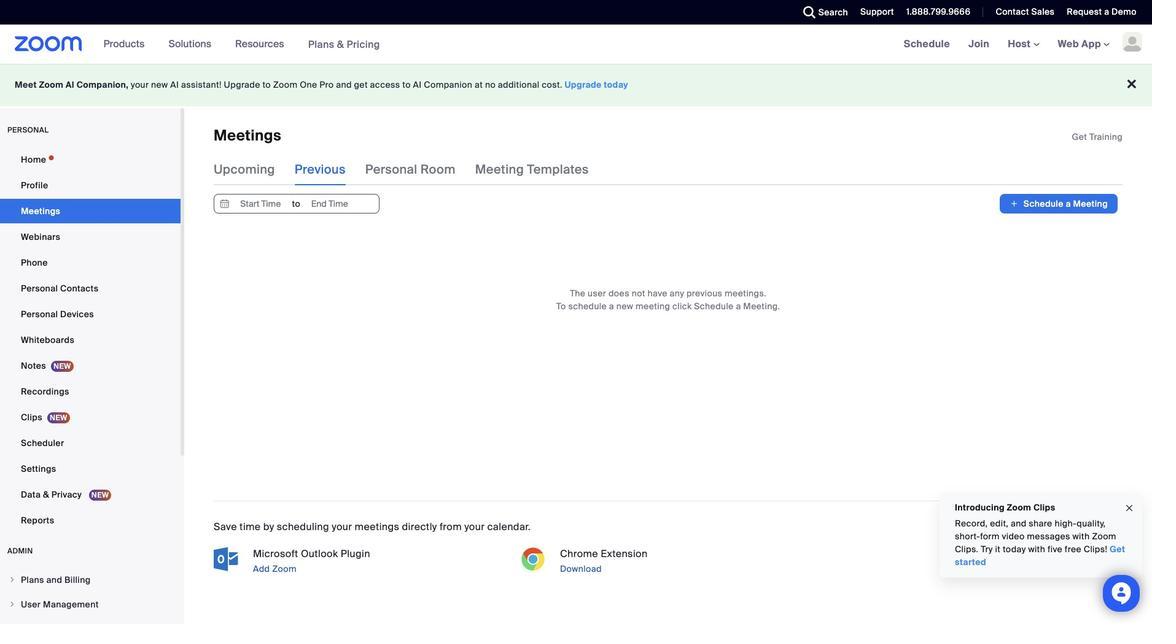 Task type: locate. For each thing, give the bounding box(es) containing it.
schedule down 1.888.799.9666
[[904, 37, 950, 50]]

plans inside product information navigation
[[308, 38, 335, 51]]

1 vertical spatial meeting
[[1073, 199, 1108, 210]]

1 horizontal spatial new
[[617, 301, 634, 312]]

get for get training
[[1072, 131, 1087, 143]]

2 vertical spatial schedule
[[694, 301, 734, 312]]

personal inside tabs of meeting tab list
[[365, 162, 417, 178]]

0 horizontal spatial meetings
[[21, 206, 60, 217]]

one
[[300, 79, 317, 90]]

home
[[21, 154, 46, 165]]

right image inside plans and billing menu item
[[9, 577, 16, 584]]

with up free
[[1073, 531, 1090, 542]]

1.888.799.9666
[[907, 6, 971, 17]]

2 vertical spatial personal
[[21, 309, 58, 320]]

your inside meet zoom ai companion, footer
[[131, 79, 149, 90]]

phone link
[[0, 251, 181, 275]]

to left date range picker end field
[[292, 199, 300, 210]]

1 vertical spatial new
[[617, 301, 634, 312]]

request a demo
[[1067, 6, 1137, 17]]

0 horizontal spatial clips
[[21, 412, 42, 423]]

data
[[21, 490, 41, 501]]

to
[[556, 301, 566, 312]]

1 vertical spatial &
[[43, 490, 49, 501]]

0 horizontal spatial your
[[131, 79, 149, 90]]

& inside product information navigation
[[337, 38, 344, 51]]

0 vertical spatial personal
[[365, 162, 417, 178]]

upgrade down product information navigation at top
[[224, 79, 260, 90]]

plans & pricing link
[[308, 38, 380, 51], [308, 38, 380, 51]]

1 right image from the top
[[9, 577, 16, 584]]

1 horizontal spatial meetings
[[214, 126, 281, 145]]

personal devices link
[[0, 302, 181, 327]]

1 vertical spatial today
[[1003, 544, 1026, 555]]

templates
[[527, 162, 589, 178]]

notes link
[[0, 354, 181, 378]]

plans for plans & pricing
[[308, 38, 335, 51]]

microsoft outlook plugin add zoom
[[253, 548, 370, 575]]

schedule inside meetings navigation
[[904, 37, 950, 50]]

ai left assistant!
[[170, 79, 179, 90]]

ai left companion
[[413, 79, 422, 90]]

1 horizontal spatial today
[[1003, 544, 1026, 555]]

your up plugin
[[332, 521, 352, 534]]

ai left companion,
[[66, 79, 74, 90]]

1 vertical spatial schedule
[[1024, 199, 1064, 210]]

zoom
[[39, 79, 63, 90], [273, 79, 298, 90], [1007, 502, 1032, 514], [1092, 531, 1117, 542], [272, 564, 297, 575]]

meetings
[[214, 126, 281, 145], [21, 206, 60, 217]]

web
[[1058, 37, 1079, 50]]

0 horizontal spatial get
[[1072, 131, 1087, 143]]

meet zoom ai companion, footer
[[0, 64, 1152, 106]]

solutions button
[[169, 25, 217, 64]]

1 horizontal spatial plans
[[308, 38, 335, 51]]

0 vertical spatial plans
[[308, 38, 335, 51]]

new inside meet zoom ai companion, footer
[[151, 79, 168, 90]]

training
[[1090, 131, 1123, 143]]

from
[[440, 521, 462, 534]]

0 horizontal spatial plans
[[21, 575, 44, 586]]

admin
[[7, 547, 33, 557]]

0 vertical spatial meeting
[[475, 162, 524, 178]]

settings link
[[0, 457, 181, 482]]

personal up whiteboards
[[21, 309, 58, 320]]

schedule inside button
[[1024, 199, 1064, 210]]

ai
[[66, 79, 74, 90], [170, 79, 179, 90], [413, 79, 422, 90]]

right image inside user management menu item
[[9, 601, 16, 609]]

your right from
[[464, 521, 485, 534]]

0 horizontal spatial ai
[[66, 79, 74, 90]]

to down resources dropdown button
[[263, 79, 271, 90]]

0 vertical spatial right image
[[9, 577, 16, 584]]

& right data
[[43, 490, 49, 501]]

0 vertical spatial &
[[337, 38, 344, 51]]

a
[[1105, 6, 1110, 17], [1066, 199, 1071, 210], [609, 301, 614, 312], [736, 301, 741, 312]]

user management menu item
[[0, 593, 181, 617]]

companion,
[[77, 79, 129, 90]]

request
[[1067, 6, 1102, 17]]

room
[[421, 162, 456, 178]]

get
[[1072, 131, 1087, 143], [1110, 544, 1126, 555]]

meet zoom ai companion, your new ai assistant! upgrade to zoom one pro and get access to ai companion at no additional cost. upgrade today
[[15, 79, 628, 90]]

2 upgrade from the left
[[565, 79, 602, 90]]

settings
[[21, 464, 56, 475]]

1 horizontal spatial &
[[337, 38, 344, 51]]

1 horizontal spatial schedule
[[904, 37, 950, 50]]

1 vertical spatial with
[[1029, 544, 1046, 555]]

meeting inside tab list
[[475, 162, 524, 178]]

resources button
[[235, 25, 290, 64]]

0 horizontal spatial upgrade
[[224, 79, 260, 90]]

your right companion,
[[131, 79, 149, 90]]

meeting inside button
[[1073, 199, 1108, 210]]

to
[[263, 79, 271, 90], [403, 79, 411, 90], [292, 199, 300, 210]]

1 vertical spatial right image
[[9, 601, 16, 609]]

contact sales
[[996, 6, 1055, 17]]

plans for plans and billing
[[21, 575, 44, 586]]

form
[[980, 531, 1000, 542]]

share
[[1029, 518, 1053, 530]]

0 horizontal spatial &
[[43, 490, 49, 501]]

user management
[[21, 600, 99, 611]]

and up video
[[1011, 518, 1027, 530]]

right image left user
[[9, 601, 16, 609]]

messages
[[1027, 531, 1071, 542]]

upgrade today link
[[565, 79, 628, 90]]

microsoft
[[253, 548, 298, 561]]

plans inside menu item
[[21, 575, 44, 586]]

get left training
[[1072, 131, 1087, 143]]

clips up scheduler
[[21, 412, 42, 423]]

2 right image from the top
[[9, 601, 16, 609]]

meetings
[[355, 521, 399, 534]]

schedule right add icon
[[1024, 199, 1064, 210]]

2 horizontal spatial schedule
[[1024, 199, 1064, 210]]

0 horizontal spatial new
[[151, 79, 168, 90]]

meetings up webinars
[[21, 206, 60, 217]]

0 horizontal spatial and
[[46, 575, 62, 586]]

0 vertical spatial get
[[1072, 131, 1087, 143]]

it
[[995, 544, 1001, 555]]

1 vertical spatial and
[[1011, 518, 1027, 530]]

personal
[[365, 162, 417, 178], [21, 283, 58, 294], [21, 309, 58, 320]]

1 vertical spatial personal
[[21, 283, 58, 294]]

banner
[[0, 25, 1152, 64]]

1 horizontal spatial meeting
[[1073, 199, 1108, 210]]

extension
[[601, 548, 648, 561]]

personal contacts
[[21, 283, 99, 294]]

meeting.
[[743, 301, 780, 312]]

a down meetings.
[[736, 301, 741, 312]]

recordings
[[21, 386, 69, 397]]

0 vertical spatial meetings
[[214, 126, 281, 145]]

plans & pricing
[[308, 38, 380, 51]]

host
[[1008, 37, 1034, 50]]

1 vertical spatial meetings
[[21, 206, 60, 217]]

0 vertical spatial and
[[336, 79, 352, 90]]

devices
[[60, 309, 94, 320]]

0 vertical spatial today
[[604, 79, 628, 90]]

2 horizontal spatial ai
[[413, 79, 422, 90]]

right image down admin
[[9, 577, 16, 584]]

clips link
[[0, 405, 181, 430]]

1 vertical spatial plans
[[21, 575, 44, 586]]

support link
[[851, 0, 897, 25], [861, 6, 894, 17]]

a down does
[[609, 301, 614, 312]]

product information navigation
[[94, 25, 389, 64]]

& left "pricing"
[[337, 38, 344, 51]]

schedule
[[904, 37, 950, 50], [1024, 199, 1064, 210], [694, 301, 734, 312]]

add
[[253, 564, 270, 575]]

clips up share
[[1034, 502, 1056, 514]]

schedule for schedule
[[904, 37, 950, 50]]

chrome extension download
[[560, 548, 648, 575]]

add image
[[1010, 198, 1019, 210]]

1.888.799.9666 button up schedule link on the right top of the page
[[907, 6, 971, 17]]

with
[[1073, 531, 1090, 542], [1029, 544, 1046, 555]]

1 horizontal spatial with
[[1073, 531, 1090, 542]]

2 horizontal spatial and
[[1011, 518, 1027, 530]]

new left assistant!
[[151, 79, 168, 90]]

1 vertical spatial get
[[1110, 544, 1126, 555]]

try
[[981, 544, 993, 555]]

banner containing products
[[0, 25, 1152, 64]]

products
[[104, 37, 145, 50]]

and inside record, edit, and share high-quality, short-form video messages with zoom clips. try it today with five free clips!
[[1011, 518, 1027, 530]]

zoom inside microsoft outlook plugin add zoom
[[272, 564, 297, 575]]

schedule down previous
[[694, 301, 734, 312]]

get right clips!
[[1110, 544, 1126, 555]]

personal inside personal contacts link
[[21, 283, 58, 294]]

1 horizontal spatial clips
[[1034, 502, 1056, 514]]

with down messages
[[1029, 544, 1046, 555]]

previous
[[687, 288, 723, 299]]

new
[[151, 79, 168, 90], [617, 301, 634, 312]]

1 upgrade from the left
[[224, 79, 260, 90]]

close image
[[1125, 502, 1135, 516]]

by
[[263, 521, 274, 534]]

1.888.799.9666 button
[[897, 0, 974, 25], [907, 6, 971, 17]]

1 horizontal spatial upgrade
[[565, 79, 602, 90]]

no
[[485, 79, 496, 90]]

your
[[131, 79, 149, 90], [332, 521, 352, 534], [464, 521, 485, 534]]

personal down phone
[[21, 283, 58, 294]]

personal devices
[[21, 309, 94, 320]]

0 horizontal spatial schedule
[[694, 301, 734, 312]]

Date Range Picker Start field
[[232, 195, 289, 213]]

and left billing
[[46, 575, 62, 586]]

2 vertical spatial and
[[46, 575, 62, 586]]

zoom down microsoft
[[272, 564, 297, 575]]

assistant!
[[181, 79, 222, 90]]

1 horizontal spatial ai
[[170, 79, 179, 90]]

the user does not have any previous meetings. to schedule a new meeting click schedule a meeting.
[[556, 288, 780, 312]]

zoom up clips!
[[1092, 531, 1117, 542]]

plans up user
[[21, 575, 44, 586]]

personal left room at the left top
[[365, 162, 417, 178]]

plans up meet zoom ai companion, your new ai assistant! upgrade to zoom one pro and get access to ai companion at no additional cost. upgrade today
[[308, 38, 335, 51]]

and inside meet zoom ai companion, footer
[[336, 79, 352, 90]]

outlook
[[301, 548, 338, 561]]

to right access
[[403, 79, 411, 90]]

1 horizontal spatial get
[[1110, 544, 1126, 555]]

upgrade right cost.
[[565, 79, 602, 90]]

1.888.799.9666 button up join
[[897, 0, 974, 25]]

plans and billing menu item
[[0, 569, 181, 592]]

right image
[[9, 577, 16, 584], [9, 601, 16, 609]]

0 vertical spatial clips
[[21, 412, 42, 423]]

0 vertical spatial new
[[151, 79, 168, 90]]

1 horizontal spatial and
[[336, 79, 352, 90]]

1 horizontal spatial to
[[292, 199, 300, 210]]

today inside meet zoom ai companion, footer
[[604, 79, 628, 90]]

companion
[[424, 79, 473, 90]]

0 horizontal spatial meeting
[[475, 162, 524, 178]]

meetings up upcoming
[[214, 126, 281, 145]]

personal inside personal devices link
[[21, 309, 58, 320]]

calendar.
[[487, 521, 531, 534]]

a right add icon
[[1066, 199, 1071, 210]]

contacts
[[60, 283, 99, 294]]

zoom inside record, edit, and share high-quality, short-form video messages with zoom clips. try it today with five free clips!
[[1092, 531, 1117, 542]]

upcoming
[[214, 162, 275, 178]]

personal menu menu
[[0, 147, 181, 534]]

today
[[604, 79, 628, 90], [1003, 544, 1026, 555]]

1 horizontal spatial your
[[332, 521, 352, 534]]

personal for personal devices
[[21, 309, 58, 320]]

get inside 'get started'
[[1110, 544, 1126, 555]]

and left get
[[336, 79, 352, 90]]

right image for user
[[9, 601, 16, 609]]

new down does
[[617, 301, 634, 312]]

& inside personal menu menu
[[43, 490, 49, 501]]

plans
[[308, 38, 335, 51], [21, 575, 44, 586]]

click
[[673, 301, 692, 312]]

0 horizontal spatial today
[[604, 79, 628, 90]]

introducing zoom clips
[[955, 502, 1056, 514]]

& for pricing
[[337, 38, 344, 51]]

management
[[43, 600, 99, 611]]

0 vertical spatial schedule
[[904, 37, 950, 50]]

clips.
[[955, 544, 979, 555]]



Task type: vqa. For each thing, say whether or not it's contained in the screenshot.
first window new Icon
no



Task type: describe. For each thing, give the bounding box(es) containing it.
join
[[969, 37, 990, 50]]

sales
[[1032, 6, 1055, 17]]

download link
[[558, 562, 816, 577]]

1 ai from the left
[[66, 79, 74, 90]]

0 vertical spatial with
[[1073, 531, 1090, 542]]

whiteboards link
[[0, 328, 181, 353]]

user
[[588, 288, 606, 299]]

free
[[1065, 544, 1082, 555]]

schedule link
[[895, 25, 960, 64]]

clips inside personal menu menu
[[21, 412, 42, 423]]

access
[[370, 79, 400, 90]]

record,
[[955, 518, 988, 530]]

search
[[819, 7, 848, 18]]

zoom logo image
[[15, 36, 82, 52]]

reports
[[21, 515, 54, 526]]

admin menu menu
[[0, 569, 181, 625]]

clips!
[[1084, 544, 1108, 555]]

2 ai from the left
[[170, 79, 179, 90]]

high-
[[1055, 518, 1077, 530]]

personal contacts link
[[0, 276, 181, 301]]

schedule for schedule a meeting
[[1024, 199, 1064, 210]]

schedule a meeting button
[[1000, 194, 1118, 214]]

does
[[609, 288, 630, 299]]

web app
[[1058, 37, 1101, 50]]

resources
[[235, 37, 284, 50]]

& for privacy
[[43, 490, 49, 501]]

data & privacy
[[21, 490, 84, 501]]

time
[[240, 521, 261, 534]]

previous
[[295, 162, 346, 178]]

five
[[1048, 544, 1063, 555]]

short-
[[955, 531, 980, 542]]

products button
[[104, 25, 150, 64]]

quality,
[[1077, 518, 1106, 530]]

get training link
[[1072, 131, 1123, 143]]

today inside record, edit, and share high-quality, short-form video messages with zoom clips. try it today with five free clips!
[[1003, 544, 1026, 555]]

any
[[670, 288, 684, 299]]

scheduling
[[277, 521, 329, 534]]

not
[[632, 288, 645, 299]]

phone
[[21, 257, 48, 268]]

download
[[560, 564, 602, 575]]

data & privacy link
[[0, 483, 181, 507]]

get started
[[955, 544, 1126, 568]]

user
[[21, 600, 41, 611]]

and inside menu item
[[46, 575, 62, 586]]

save
[[214, 521, 237, 534]]

video
[[1002, 531, 1025, 542]]

Date Range Picker End field
[[301, 195, 358, 213]]

your for meetings
[[332, 521, 352, 534]]

plans and billing
[[21, 575, 91, 586]]

demo
[[1112, 6, 1137, 17]]

contact
[[996, 6, 1029, 17]]

whiteboards
[[21, 335, 74, 346]]

at
[[475, 79, 483, 90]]

0 horizontal spatial to
[[263, 79, 271, 90]]

home link
[[0, 147, 181, 172]]

new inside the user does not have any previous meetings. to schedule a new meeting click schedule a meeting.
[[617, 301, 634, 312]]

scheduler
[[21, 438, 64, 449]]

get
[[354, 79, 368, 90]]

have
[[648, 288, 668, 299]]

meetings inside personal menu menu
[[21, 206, 60, 217]]

meetings navigation
[[895, 25, 1152, 64]]

profile picture image
[[1123, 32, 1143, 52]]

meetings.
[[725, 288, 767, 299]]

a left demo
[[1105, 6, 1110, 17]]

zoom right meet
[[39, 79, 63, 90]]

chrome
[[560, 548, 598, 561]]

profile
[[21, 180, 48, 191]]

webinars link
[[0, 225, 181, 249]]

right image for plans
[[9, 577, 16, 584]]

recordings link
[[0, 380, 181, 404]]

pro
[[320, 79, 334, 90]]

date image
[[217, 195, 232, 213]]

to inside dropdown button
[[292, 199, 300, 210]]

host button
[[1008, 37, 1040, 50]]

the
[[570, 288, 586, 299]]

2 horizontal spatial to
[[403, 79, 411, 90]]

personal for personal room
[[365, 162, 417, 178]]

save time by scheduling your meetings directly from your calendar.
[[214, 521, 531, 534]]

zoom left one
[[273, 79, 298, 90]]

record, edit, and share high-quality, short-form video messages with zoom clips. try it today with five free clips!
[[955, 518, 1117, 555]]

3 ai from the left
[[413, 79, 422, 90]]

web app button
[[1058, 37, 1110, 50]]

to button
[[214, 194, 380, 214]]

webinars
[[21, 232, 60, 243]]

personal for personal contacts
[[21, 283, 58, 294]]

notes
[[21, 361, 46, 372]]

schedule inside the user does not have any previous meetings. to schedule a new meeting click schedule a meeting.
[[694, 301, 734, 312]]

solutions
[[169, 37, 211, 50]]

2 horizontal spatial your
[[464, 521, 485, 534]]

meet
[[15, 79, 37, 90]]

directly
[[402, 521, 437, 534]]

get for get started
[[1110, 544, 1126, 555]]

personal
[[7, 125, 49, 135]]

profile link
[[0, 173, 181, 198]]

support
[[861, 6, 894, 17]]

a inside button
[[1066, 199, 1071, 210]]

tabs of meeting tab list
[[214, 154, 609, 186]]

additional
[[498, 79, 540, 90]]

get started link
[[955, 544, 1126, 568]]

zoom up edit, at the bottom of page
[[1007, 502, 1032, 514]]

add zoom link
[[251, 562, 509, 577]]

your for new
[[131, 79, 149, 90]]

1 vertical spatial clips
[[1034, 502, 1056, 514]]

personal room
[[365, 162, 456, 178]]

0 horizontal spatial with
[[1029, 544, 1046, 555]]

schedule a meeting
[[1024, 199, 1108, 210]]



